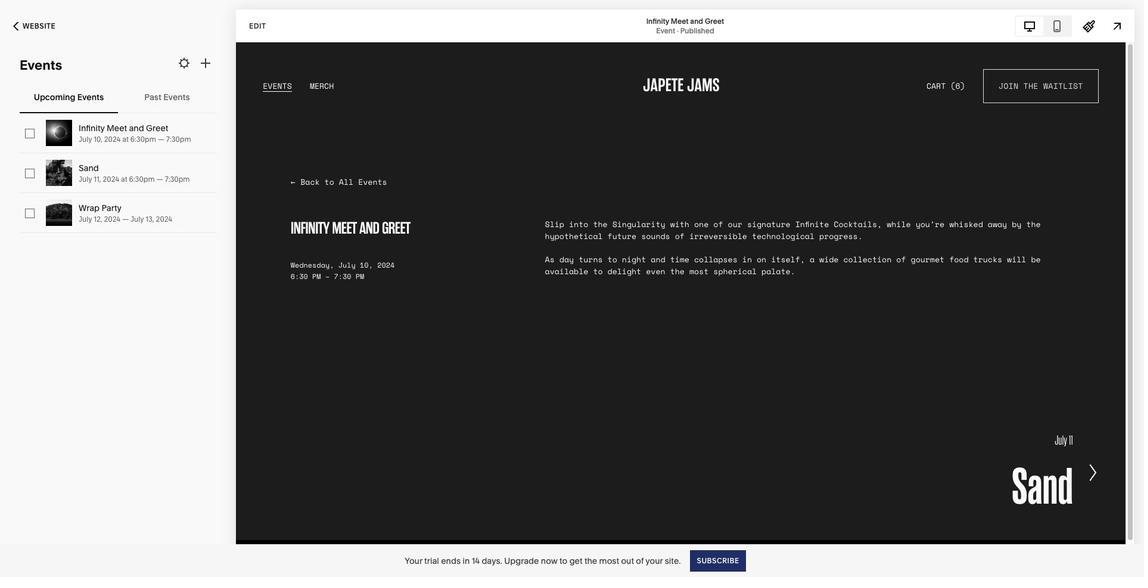 Task type: locate. For each thing, give the bounding box(es) containing it.
sand
[[79, 163, 99, 173]]

1 vertical spatial tab list
[[20, 80, 216, 113]]

1 horizontal spatial infinity
[[647, 16, 669, 25]]

0 vertical spatial greet
[[705, 16, 724, 25]]

14
[[472, 555, 480, 566]]

and inside the infinity meet and greet event · published
[[690, 16, 703, 25]]

2024 inside sand july 11, 2024 at 6:30pm — 7:30pm
[[103, 175, 119, 184]]

website
[[23, 21, 56, 30]]

in
[[463, 555, 470, 566]]

2024
[[104, 135, 121, 144], [103, 175, 119, 184], [104, 215, 121, 224], [156, 215, 172, 224]]

at right 11,
[[121, 175, 127, 184]]

0 vertical spatial infinity
[[647, 16, 669, 25]]

0 horizontal spatial and
[[129, 123, 144, 134]]

events for past events
[[163, 91, 190, 102]]

1 horizontal spatial and
[[690, 16, 703, 25]]

0 vertical spatial —
[[158, 135, 165, 144]]

1 horizontal spatial tab list
[[1016, 16, 1071, 35]]

meet up ·
[[671, 16, 689, 25]]

events
[[20, 57, 62, 73], [77, 91, 104, 102], [163, 91, 190, 102]]

row group containing infinity meet and greet
[[0, 113, 236, 233]]

subscribe button
[[691, 550, 746, 571]]

2024 right 13,
[[156, 215, 172, 224]]

get
[[570, 555, 583, 566]]

july
[[79, 135, 92, 144], [79, 175, 92, 184], [79, 215, 92, 224], [131, 215, 144, 224]]

and inside infinity meet and greet july 10, 2024 at 6:30pm — 7:30pm
[[129, 123, 144, 134]]

0 vertical spatial meet
[[671, 16, 689, 25]]

july down sand
[[79, 175, 92, 184]]

6:30pm up sand july 11, 2024 at 6:30pm — 7:30pm
[[130, 135, 156, 144]]

0 vertical spatial and
[[690, 16, 703, 25]]

sand july 11, 2024 at 6:30pm — 7:30pm
[[79, 163, 190, 184]]

1 horizontal spatial events
[[77, 91, 104, 102]]

past
[[144, 91, 162, 102]]

greet inside infinity meet and greet july 10, 2024 at 6:30pm — 7:30pm
[[146, 123, 168, 134]]

infinity for infinity meet and greet event · published
[[647, 16, 669, 25]]

infinity inside the infinity meet and greet event · published
[[647, 16, 669, 25]]

upcoming events button
[[23, 80, 114, 113]]

·
[[677, 26, 679, 35]]

and down past events button
[[129, 123, 144, 134]]

7:30pm
[[166, 135, 191, 144], [165, 175, 190, 184]]

greet for infinity meet and greet event · published
[[705, 16, 724, 25]]

your
[[405, 555, 422, 566]]

0 vertical spatial tab list
[[1016, 16, 1071, 35]]

0 horizontal spatial meet
[[107, 123, 127, 134]]

0 vertical spatial at
[[122, 135, 129, 144]]

july left 13,
[[131, 215, 144, 224]]

tab list
[[1016, 16, 1071, 35], [20, 80, 216, 113]]

2024 right 11,
[[103, 175, 119, 184]]

2024 right the 10,
[[104, 135, 121, 144]]

infinity for infinity meet and greet july 10, 2024 at 6:30pm — 7:30pm
[[79, 123, 105, 134]]

greet inside the infinity meet and greet event · published
[[705, 16, 724, 25]]

1 horizontal spatial greet
[[705, 16, 724, 25]]

6:30pm up wrap party july 12, 2024 — july 13, 2024
[[129, 175, 155, 184]]

site.
[[665, 555, 681, 566]]

1 vertical spatial and
[[129, 123, 144, 134]]

row group
[[0, 113, 236, 233]]

of
[[636, 555, 644, 566]]

events up 'upcoming'
[[20, 57, 62, 73]]

and for infinity meet and greet july 10, 2024 at 6:30pm — 7:30pm
[[129, 123, 144, 134]]

edit button
[[241, 15, 274, 37]]

at
[[122, 135, 129, 144], [121, 175, 127, 184]]

0 vertical spatial 7:30pm
[[166, 135, 191, 144]]

meet inside the infinity meet and greet event · published
[[671, 16, 689, 25]]

upcoming events
[[34, 91, 104, 102]]

events right past
[[163, 91, 190, 102]]

1 vertical spatial at
[[121, 175, 127, 184]]

infinity up event
[[647, 16, 669, 25]]

events right 'upcoming'
[[77, 91, 104, 102]]

1 vertical spatial —
[[156, 175, 163, 184]]

infinity inside infinity meet and greet july 10, 2024 at 6:30pm — 7:30pm
[[79, 123, 105, 134]]

— down past events
[[158, 135, 165, 144]]

greet up the published
[[705, 16, 724, 25]]

meet
[[671, 16, 689, 25], [107, 123, 127, 134]]

0 horizontal spatial infinity
[[79, 123, 105, 134]]

greet for infinity meet and greet july 10, 2024 at 6:30pm — 7:30pm
[[146, 123, 168, 134]]

meet up sand july 11, 2024 at 6:30pm — 7:30pm
[[107, 123, 127, 134]]

past events button
[[122, 80, 213, 113]]

event
[[656, 26, 676, 35]]

meet inside infinity meet and greet july 10, 2024 at 6:30pm — 7:30pm
[[107, 123, 127, 134]]

infinity
[[647, 16, 669, 25], [79, 123, 105, 134]]

1 vertical spatial 6:30pm
[[129, 175, 155, 184]]

meet for infinity meet and greet july 10, 2024 at 6:30pm — 7:30pm
[[107, 123, 127, 134]]

2024 down party
[[104, 215, 121, 224]]

2024 inside infinity meet and greet july 10, 2024 at 6:30pm — 7:30pm
[[104, 135, 121, 144]]

6:30pm
[[130, 135, 156, 144], [129, 175, 155, 184]]

2 vertical spatial —
[[122, 215, 129, 224]]

1 vertical spatial greet
[[146, 123, 168, 134]]

published
[[681, 26, 715, 35]]

infinity meet and greet event · published
[[647, 16, 724, 35]]

1 vertical spatial 7:30pm
[[165, 175, 190, 184]]

1 vertical spatial infinity
[[79, 123, 105, 134]]

1 vertical spatial meet
[[107, 123, 127, 134]]

— inside wrap party july 12, 2024 — july 13, 2024
[[122, 215, 129, 224]]

1 horizontal spatial meet
[[671, 16, 689, 25]]

0 horizontal spatial greet
[[146, 123, 168, 134]]

tab list containing upcoming events
[[20, 80, 216, 113]]

party
[[102, 203, 122, 213]]

— left 13,
[[122, 215, 129, 224]]

—
[[158, 135, 165, 144], [156, 175, 163, 184], [122, 215, 129, 224]]

7:30pm inside infinity meet and greet july 10, 2024 at 6:30pm — 7:30pm
[[166, 135, 191, 144]]

— up wrap party july 12, 2024 — july 13, 2024
[[156, 175, 163, 184]]

greet down past
[[146, 123, 168, 134]]

and
[[690, 16, 703, 25], [129, 123, 144, 134]]

0 horizontal spatial tab list
[[20, 80, 216, 113]]

greet
[[705, 16, 724, 25], [146, 123, 168, 134]]

2 horizontal spatial events
[[163, 91, 190, 102]]

to
[[560, 555, 568, 566]]

subscribe
[[697, 556, 740, 565]]

july down wrap
[[79, 215, 92, 224]]

infinity meet and greet july 10, 2024 at 6:30pm — 7:30pm
[[79, 123, 191, 144]]

past events
[[144, 91, 190, 102]]

infinity up the 10,
[[79, 123, 105, 134]]

most
[[599, 555, 619, 566]]

0 vertical spatial 6:30pm
[[130, 135, 156, 144]]

at right the 10,
[[122, 135, 129, 144]]

july left the 10,
[[79, 135, 92, 144]]

and up the published
[[690, 16, 703, 25]]



Task type: vqa. For each thing, say whether or not it's contained in the screenshot.


Task type: describe. For each thing, give the bounding box(es) containing it.
edit
[[249, 21, 266, 30]]

website button
[[0, 13, 69, 39]]

wrap
[[79, 203, 100, 213]]

6:30pm inside sand july 11, 2024 at 6:30pm — 7:30pm
[[129, 175, 155, 184]]

july inside sand july 11, 2024 at 6:30pm — 7:30pm
[[79, 175, 92, 184]]

meet for infinity meet and greet event · published
[[671, 16, 689, 25]]

upcoming
[[34, 91, 75, 102]]

0 horizontal spatial events
[[20, 57, 62, 73]]

at inside sand july 11, 2024 at 6:30pm — 7:30pm
[[121, 175, 127, 184]]

your trial ends in 14 days. upgrade now to get the most out of your site.
[[405, 555, 681, 566]]

10,
[[94, 135, 102, 144]]

out
[[621, 555, 634, 566]]

13,
[[146, 215, 154, 224]]

now
[[541, 555, 558, 566]]

ends
[[441, 555, 461, 566]]

wrap party july 12, 2024 — july 13, 2024
[[79, 203, 172, 224]]

11,
[[94, 175, 101, 184]]

7:30pm inside sand july 11, 2024 at 6:30pm — 7:30pm
[[165, 175, 190, 184]]

events for upcoming events
[[77, 91, 104, 102]]

july inside infinity meet and greet july 10, 2024 at 6:30pm — 7:30pm
[[79, 135, 92, 144]]

and for infinity meet and greet event · published
[[690, 16, 703, 25]]

— inside sand july 11, 2024 at 6:30pm — 7:30pm
[[156, 175, 163, 184]]

upgrade
[[504, 555, 539, 566]]

trial
[[424, 555, 439, 566]]

6:30pm inside infinity meet and greet july 10, 2024 at 6:30pm — 7:30pm
[[130, 135, 156, 144]]

your
[[646, 555, 663, 566]]

12,
[[94, 215, 102, 224]]

the
[[585, 555, 597, 566]]

days.
[[482, 555, 502, 566]]

at inside infinity meet and greet july 10, 2024 at 6:30pm — 7:30pm
[[122, 135, 129, 144]]

— inside infinity meet and greet july 10, 2024 at 6:30pm — 7:30pm
[[158, 135, 165, 144]]



